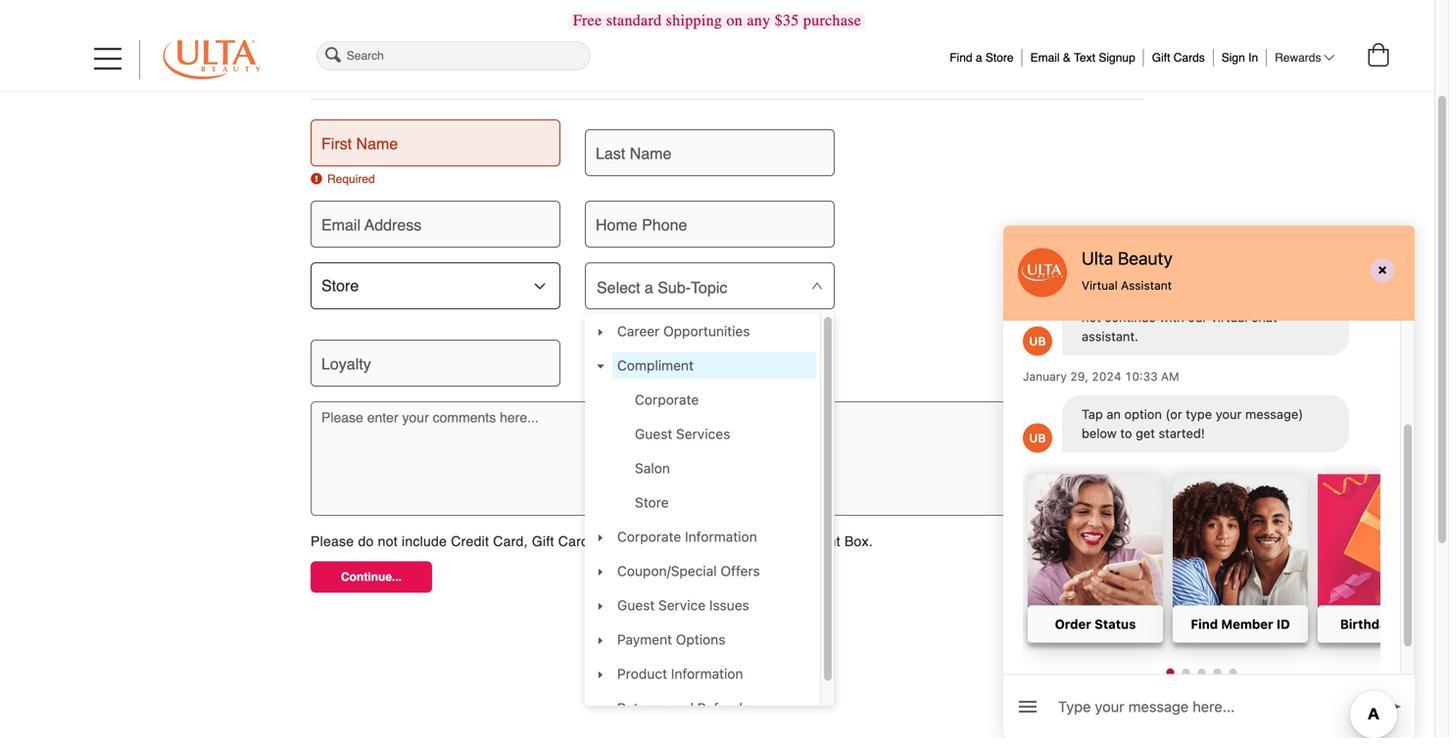 Task type: locate. For each thing, give the bounding box(es) containing it.
card left or
[[558, 534, 589, 550]]

log containing welcome to ulta beauty's virtual assistant.
[[1003, 184, 1449, 692]]

sub-
[[658, 279, 691, 297]]

our right with
[[1188, 310, 1208, 325]]

7 icon: caret-down image from the top
[[596, 671, 606, 680]]

guest up salon
[[635, 426, 672, 442]]

to
[[1140, 196, 1152, 210], [1120, 426, 1132, 441]]

1 horizontal spatial name
[[630, 145, 672, 163]]

ulta beauty logo image
[[163, 40, 261, 79], [163, 40, 260, 79]]

icon: caret-down image for returns and refunds
[[596, 705, 606, 715]]

gift right "card,"
[[532, 534, 554, 550]]

1 horizontal spatial not
[[1082, 310, 1101, 325]]

opportunities
[[664, 323, 750, 340]]

1 vertical spatial ulta
[[1082, 248, 1114, 269]]

email
[[1030, 51, 1060, 65], [321, 216, 361, 234]]

to inside welcome to ulta beauty's virtual assistant.
[[1140, 196, 1152, 210]]

the
[[756, 534, 775, 550]]

standard
[[606, 11, 662, 29]]

assurance
[[1082, 272, 1143, 287]]

0 vertical spatial store
[[986, 51, 1014, 65]]

product
[[617, 666, 667, 683]]

icon: caret-down image for corporate information
[[596, 533, 606, 543]]

Type your message here... text field
[[1048, 685, 1371, 729]]

find member id button
[[1173, 475, 1308, 643]]

not left include
[[378, 534, 398, 550]]

find for find member id
[[1191, 617, 1218, 632]]

0 vertical spatial ub
[[1029, 335, 1046, 348]]

purchase
[[803, 11, 862, 29]]

first
[[321, 135, 352, 153]]

0 vertical spatial virtual
[[1238, 196, 1277, 210]]

please do not include credit card, gift card or egift card numbers in the comment box.
[[311, 534, 873, 550]]

ulta inside ulta beauty virtual assistant
[[1082, 248, 1114, 269]]

1 vertical spatial store
[[635, 495, 669, 511]]

a left &
[[976, 51, 982, 65]]

started!
[[1159, 426, 1205, 441]]

ulta up assurance
[[1082, 248, 1114, 269]]

2024
[[1092, 370, 1122, 384]]

0 horizontal spatial find
[[950, 51, 973, 65]]

0 vertical spatial find
[[950, 51, 973, 65]]

0 horizontal spatial do
[[358, 534, 374, 550]]

1 horizontal spatial chat
[[1251, 310, 1277, 325]]

select
[[597, 279, 640, 297]]

Home Phone text field
[[596, 206, 822, 233]]

Loyalty text field
[[321, 345, 548, 372]]

0 vertical spatial ulta
[[1156, 196, 1179, 210]]

guest inside guest service issues tree item
[[617, 598, 655, 614]]

0 vertical spatial email
[[1030, 51, 1060, 65]]

icon: down element
[[811, 280, 823, 294]]

information up coupon/special offers tree item
[[685, 529, 757, 545]]

email for email address
[[321, 216, 361, 234]]

email & text signup
[[1030, 51, 1136, 65]]

1 vertical spatial corporate
[[617, 529, 681, 545]]

exclamation circle image
[[311, 173, 322, 185]]

product information tree item
[[589, 661, 816, 688]]

home phone
[[596, 216, 687, 234]]

do
[[1160, 291, 1175, 306], [1298, 291, 1314, 306], [358, 534, 374, 550]]

3 icon: caret-down element from the top
[[596, 533, 606, 543]]

us
[[384, 66, 408, 89]]

1 horizontal spatial virtual
[[1238, 196, 1277, 210]]

0 horizontal spatial to
[[1120, 426, 1132, 441]]

corporate inside group
[[635, 392, 699, 408]]

virtual inside welcome to ulta beauty's virtual assistant.
[[1238, 196, 1277, 210]]

1 vertical spatial a
[[645, 279, 653, 297]]

0 horizontal spatial gift
[[532, 534, 554, 550]]

returns and refunds tree item
[[589, 696, 816, 722]]

0 horizontal spatial email
[[321, 216, 361, 234]]

gift left "cards" at top right
[[1152, 51, 1170, 65]]

loyalty
[[321, 355, 371, 373]]

1 vertical spatial to
[[1120, 426, 1132, 441]]

1 ub from the top
[[1029, 335, 1046, 348]]

store left &
[[986, 51, 1014, 65]]

with
[[1160, 310, 1185, 325]]

0 horizontal spatial name
[[356, 135, 398, 153]]

0 horizontal spatial our
[[1188, 310, 1208, 325]]

this
[[1170, 253, 1191, 268]]

8 icon: caret-down element from the top
[[596, 705, 606, 715]]

0 horizontal spatial not
[[378, 534, 398, 550]]

1 icon: caret-down element from the top
[[596, 328, 606, 337]]

to right the welcome
[[1140, 196, 1152, 210]]

free standard shipping on any $35 purchase
[[573, 11, 862, 29]]

a left sub- at the left of the page
[[645, 279, 653, 297]]

name right 'first'
[[356, 135, 398, 153]]

tap
[[1082, 407, 1103, 422]]

1 vertical spatial our
[[1188, 310, 1208, 325]]

0 horizontal spatial virtual
[[1082, 279, 1118, 293]]

guest
[[635, 426, 672, 442], [617, 598, 655, 614]]

service
[[659, 598, 706, 614]]

tap an option (or type your message) below to get started!
[[1082, 407, 1303, 441]]

a
[[976, 51, 982, 65], [645, 279, 653, 297]]

compliment
[[617, 358, 694, 374]]

icon: caret-down element inside career opportunities tree item
[[596, 328, 606, 337]]

icon: caret-down element for product information
[[596, 671, 606, 680]]

icon: caret-down image inside product information tree item
[[596, 671, 606, 680]]

status
[[1095, 617, 1136, 632]]

continue... button
[[311, 562, 432, 593]]

virtual down we
[[1082, 279, 1118, 293]]

cards
[[1174, 51, 1205, 65]]

order status button
[[1028, 475, 1163, 643]]

phone
[[642, 216, 687, 234]]

1 vertical spatial ub
[[1029, 432, 1046, 445]]

icon: caret-down image inside returns and refunds tree item
[[596, 705, 606, 715]]

type
[[1186, 407, 1212, 422]]

5 icon: caret-down element from the top
[[596, 602, 606, 612]]

1 horizontal spatial gift
[[1152, 51, 1170, 65]]

5 icon: caret-down image from the top
[[596, 602, 606, 612]]

find member id
[[1191, 617, 1290, 632]]

2 horizontal spatial not
[[1178, 291, 1198, 306]]

0 vertical spatial chat
[[1195, 253, 1221, 268]]

tree item
[[589, 353, 816, 516]]

Last Name text field
[[596, 134, 822, 162]]

1 horizontal spatial ulta
[[1156, 196, 1179, 210]]

0 vertical spatial a
[[976, 51, 982, 65]]

0 vertical spatial guest
[[635, 426, 672, 442]]

1 vertical spatial gift
[[532, 534, 554, 550]]

0 vertical spatial gift
[[1152, 51, 1170, 65]]

not down "purposes,"
[[1178, 291, 1198, 306]]

icon: caret-down element inside returns and refunds tree item
[[596, 705, 606, 715]]

4 icon: caret-down element from the top
[[596, 568, 606, 578]]

1 horizontal spatial a
[[976, 51, 982, 65]]

returns
[[617, 701, 666, 717]]

None search field
[[313, 38, 594, 73]]

continue...
[[341, 571, 402, 585]]

icon: caret-down image inside guest service issues tree item
[[596, 602, 606, 612]]

2 vertical spatial not
[[378, 534, 398, 550]]

log
[[1003, 184, 1449, 692]]

to left "get" on the right bottom
[[1120, 426, 1132, 441]]

sign in
[[1222, 51, 1258, 65]]

1 vertical spatial email
[[321, 216, 361, 234]]

corporate down compliment
[[635, 392, 699, 408]]

store down salon
[[635, 495, 669, 511]]

0 horizontal spatial card
[[558, 534, 589, 550]]

icon: caret-down element for compliment
[[596, 362, 606, 372]]

corporate information tree item
[[589, 524, 816, 551]]

payment
[[617, 632, 672, 648]]

ub up january
[[1029, 335, 1046, 348]]

0 vertical spatial to
[[1140, 196, 1152, 210]]

card
[[558, 534, 589, 550], [644, 534, 675, 550]]

1 horizontal spatial our
[[1232, 272, 1252, 287]]

icon: caret-down element inside payment options tree item
[[596, 636, 606, 646]]

corporate for corporate
[[635, 392, 699, 408]]

text
[[1074, 51, 1096, 65]]

ub left below
[[1029, 432, 1046, 445]]

not down policy.
[[1082, 310, 1101, 325]]

icon: caret-down element
[[596, 328, 606, 337], [596, 362, 606, 372], [596, 533, 606, 543], [596, 568, 606, 578], [596, 602, 606, 612], [596, 636, 606, 646], [596, 671, 606, 680], [596, 705, 606, 715]]

0 horizontal spatial ulta
[[1082, 248, 1114, 269]]

shipping
[[666, 11, 722, 29]]

sign in link
[[1222, 46, 1258, 65]]

corporate
[[635, 392, 699, 408], [617, 529, 681, 545]]

First Name text field
[[321, 124, 548, 152]]

chat
[[1195, 253, 1221, 268], [1251, 310, 1277, 325]]

or
[[593, 534, 606, 550]]

find for find a store
[[950, 51, 973, 65]]

icon: caret-down image inside coupon/special offers tree item
[[596, 568, 606, 578]]

policy.
[[1082, 291, 1120, 306]]

8 icon: caret-down image from the top
[[596, 705, 606, 715]]

1 vertical spatial guest
[[617, 598, 655, 614]]

corporate up coupon/special
[[617, 529, 681, 545]]

select a sub-topic
[[597, 279, 728, 297]]

icon: caret-down image inside "corporate information" tree item
[[596, 533, 606, 543]]

Email Address email field
[[321, 206, 548, 233]]

chat up 'per'
[[1195, 253, 1221, 268]]

(or
[[1166, 407, 1183, 422]]

icon: caret-down element for returns and refunds
[[596, 705, 606, 715]]

corporate information
[[617, 529, 757, 545]]

icon: caret-down element inside "corporate information" tree item
[[596, 533, 606, 543]]

egift
[[610, 534, 640, 550]]

chat down please
[[1251, 310, 1277, 325]]

2 icon: caret-down image from the top
[[596, 362, 606, 372]]

store inside group
[[635, 495, 669, 511]]

icon: caret-down image
[[596, 328, 606, 337], [596, 362, 606, 372], [596, 533, 606, 543], [596, 568, 606, 578], [596, 602, 606, 612], [596, 636, 606, 646], [596, 671, 606, 680], [596, 705, 606, 715]]

icon: caret-down element inside coupon/special offers tree item
[[596, 568, 606, 578]]

icon: caret-down image inside career opportunities tree item
[[596, 328, 606, 337]]

group
[[589, 387, 816, 516]]

1 horizontal spatial email
[[1030, 51, 1060, 65]]

icon: caret-down image for guest service issues
[[596, 602, 606, 612]]

0 vertical spatial information
[[685, 529, 757, 545]]

required
[[327, 172, 375, 186]]

ulta beauty virtual assistant
[[1082, 248, 1173, 293]]

icon: caret-down image for career opportunities
[[596, 328, 606, 337]]

you
[[1135, 291, 1156, 306]]

1 horizontal spatial to
[[1140, 196, 1152, 210]]

7 icon: caret-down element from the top
[[596, 671, 606, 680]]

2 icon: caret-down element from the top
[[596, 362, 606, 372]]

beauty
[[1118, 248, 1173, 269]]

in
[[1249, 51, 1258, 65]]

guest service issues tree item
[[589, 593, 816, 619]]

name right last
[[630, 145, 672, 163]]

assistant.
[[1082, 215, 1140, 229]]

email left &
[[1030, 51, 1060, 65]]

1 horizontal spatial card
[[644, 534, 675, 550]]

guest up payment
[[617, 598, 655, 614]]

ub
[[1029, 335, 1046, 348], [1029, 432, 1046, 445]]

icon: caret-down element inside guest service issues tree item
[[596, 602, 606, 612]]

icon: caret-down element inside product information tree item
[[596, 671, 606, 680]]

address
[[365, 216, 422, 234]]

send button
[[1371, 688, 1410, 727]]

guest for guest service issues
[[617, 598, 655, 614]]

a inside field
[[645, 279, 653, 297]]

store
[[986, 51, 1014, 65], [635, 495, 669, 511]]

6 icon: caret-down element from the top
[[596, 636, 606, 646]]

1 horizontal spatial find
[[1191, 617, 1218, 632]]

2 ub from the top
[[1029, 432, 1046, 445]]

group containing corporate
[[589, 387, 816, 516]]

purposes,
[[1146, 272, 1205, 287]]

3 icon: caret-down image from the top
[[596, 533, 606, 543]]

virtual right beauty's
[[1238, 196, 1277, 210]]

0 horizontal spatial a
[[645, 279, 653, 297]]

our down for
[[1232, 272, 1252, 287]]

january 29, 2024 10:33 am
[[1023, 370, 1180, 384]]

1 vertical spatial chat
[[1251, 310, 1277, 325]]

carousel region
[[1023, 465, 1449, 692]]

4 icon: caret-down image from the top
[[596, 568, 606, 578]]

email address
[[321, 216, 422, 234]]

find inside find a store link
[[950, 51, 973, 65]]

2 card from the left
[[644, 534, 675, 550]]

1 vertical spatial not
[[1082, 310, 1101, 325]]

option
[[1125, 407, 1162, 422]]

Search search field
[[316, 41, 591, 71]]

find inside find member id "button"
[[1191, 617, 1218, 632]]

gift
[[1152, 51, 1170, 65], [532, 534, 554, 550]]

6 icon: caret-down image from the top
[[596, 636, 606, 646]]

information down payment options tree item
[[671, 666, 743, 683]]

gift cards
[[1152, 51, 1205, 65]]

menu button
[[1008, 688, 1048, 727]]

icon: caret-down element for payment options
[[596, 636, 606, 646]]

find member id image
[[1173, 475, 1308, 610]]

id
[[1277, 617, 1290, 632]]

an
[[1107, 407, 1121, 422]]

None field
[[313, 38, 594, 73]]

ulta left beauty's
[[1156, 196, 1179, 210]]

0 horizontal spatial store
[[635, 495, 669, 511]]

1 horizontal spatial store
[[986, 51, 1014, 65]]

tree
[[585, 318, 820, 722]]

0 vertical spatial corporate
[[635, 392, 699, 408]]

icon: caret-down image inside payment options tree item
[[596, 636, 606, 646]]

1 vertical spatial find
[[1191, 617, 1218, 632]]

1 icon: caret-down image from the top
[[596, 328, 606, 337]]

guest inside group
[[635, 426, 672, 442]]

1 vertical spatial information
[[671, 666, 743, 683]]

card up coupon/special
[[644, 534, 675, 550]]

payment options
[[617, 632, 726, 648]]

1 vertical spatial virtual
[[1082, 279, 1118, 293]]

email down required
[[321, 216, 361, 234]]



Task type: describe. For each thing, give the bounding box(es) containing it.
contact
[[311, 66, 378, 89]]

Please enter your comments here... text field
[[311, 402, 1102, 516]]

product information
[[617, 666, 743, 683]]

numbers
[[679, 534, 736, 550]]

menu
[[1016, 696, 1040, 719]]

salon
[[635, 461, 670, 477]]

name for last name
[[630, 145, 672, 163]]

icon: caret-down image for coupon/special offers
[[596, 568, 606, 578]]

gift cards link
[[1152, 46, 1205, 65]]

icon: caret-down element for guest service issues
[[596, 602, 606, 612]]

retain
[[1132, 253, 1166, 268]]

payment options tree item
[[589, 627, 816, 654]]

and
[[670, 701, 694, 717]]

member
[[1221, 617, 1274, 632]]

name for first name
[[356, 135, 398, 153]]

services
[[676, 426, 730, 442]]

per
[[1209, 272, 1229, 287]]

information for product information
[[671, 666, 743, 683]]

refunds
[[697, 701, 750, 717]]

0 vertical spatial our
[[1232, 272, 1252, 287]]

gift inside gift cards link
[[1152, 51, 1170, 65]]

icon: caret-down element for corporate information
[[596, 533, 606, 543]]

in
[[740, 534, 752, 550]]

beauty's
[[1183, 196, 1235, 210]]

email for email & text signup
[[1030, 51, 1060, 65]]

for
[[1224, 253, 1241, 268]]

1 horizontal spatial do
[[1160, 291, 1175, 306]]

icon: caret-down element for career opportunities
[[596, 328, 606, 337]]

ulta inside welcome to ulta beauty's virtual assistant.
[[1156, 196, 1179, 210]]

issues
[[709, 598, 749, 614]]

tree containing career opportunities
[[585, 318, 820, 722]]

welcome to ulta beauty's virtual assistant.
[[1082, 196, 1277, 229]]

get
[[1136, 426, 1155, 441]]

to inside tap an option (or type your message) below to get started!
[[1120, 426, 1132, 441]]

corporate for corporate information
[[617, 529, 681, 545]]

please
[[1256, 291, 1295, 306]]

virtual
[[1211, 310, 1248, 325]]

icon: down image
[[811, 280, 823, 292]]

welcome
[[1082, 196, 1137, 210]]

guest services
[[635, 426, 730, 442]]

10:33
[[1125, 370, 1158, 384]]

Select a Sub-Topic field
[[585, 263, 835, 310]]

order
[[1055, 617, 1092, 632]]

ulta beauty logo image
[[1018, 248, 1067, 297]]

chat region
[[1003, 184, 1449, 739]]

am
[[1161, 370, 1180, 384]]

free standard shipping on any $35 purchase link
[[569, 11, 865, 29]]

coupon/special
[[617, 563, 717, 580]]

any
[[747, 11, 771, 29]]

icon: caret-down image for compliment
[[596, 362, 606, 372]]

email & text signup link
[[1030, 46, 1136, 65]]

tree item containing compliment
[[589, 353, 816, 516]]

on
[[727, 11, 743, 29]]

message)
[[1246, 407, 1303, 422]]

career opportunities tree item
[[589, 318, 816, 345]]

coupon/special offers tree item
[[589, 559, 816, 585]]

0 horizontal spatial chat
[[1195, 253, 1221, 268]]

1 card from the left
[[558, 534, 589, 550]]

free
[[573, 11, 602, 29]]

contact us
[[311, 66, 408, 89]]

a for select
[[645, 279, 653, 297]]

below
[[1082, 426, 1117, 441]]

icon: caret-down image for payment options
[[596, 636, 606, 646]]

icon: caret-down element for coupon/special offers
[[596, 568, 606, 578]]

chevron down image
[[1324, 51, 1335, 63]]

birthday offer image
[[1318, 475, 1449, 610]]

icon: caret-down image for product information
[[596, 671, 606, 680]]

last name
[[596, 145, 672, 163]]

chat window close image
[[1371, 258, 1394, 282]]

rewards
[[1275, 51, 1321, 65]]

2 horizontal spatial do
[[1298, 291, 1314, 306]]

last
[[596, 145, 625, 163]]

29,
[[1070, 370, 1089, 384]]

topic
[[691, 279, 728, 297]]

$35
[[775, 11, 799, 29]]

january
[[1023, 370, 1067, 384]]

may
[[1104, 253, 1129, 268]]

career opportunities
[[617, 323, 750, 340]]

assistant
[[1121, 279, 1172, 293]]

offers
[[721, 563, 760, 580]]

guest for guest services
[[635, 426, 672, 442]]

continue
[[1105, 310, 1156, 325]]

comment
[[779, 534, 841, 550]]

ub for welcome to ulta beauty's virtual assistant.
[[1029, 335, 1046, 348]]

your
[[1216, 407, 1242, 422]]

guest service issues
[[617, 598, 749, 614]]

cart - 0 items - shows more content image
[[1369, 43, 1389, 67]]

assistant.
[[1082, 329, 1139, 344]]

virtual inside ulta beauty virtual assistant
[[1082, 279, 1118, 293]]

signup
[[1099, 51, 1136, 65]]

privacy
[[1255, 272, 1298, 287]]

a for find
[[976, 51, 982, 65]]

please
[[311, 534, 354, 550]]

0 vertical spatial not
[[1178, 291, 1198, 306]]

information for corporate information
[[685, 529, 757, 545]]

ub for tap an option (or type your message) below to get started!
[[1029, 432, 1046, 445]]

send
[[1379, 696, 1402, 719]]

box.
[[845, 534, 873, 550]]

we
[[1082, 253, 1101, 268]]

&
[[1063, 51, 1071, 65]]

options
[[676, 632, 726, 648]]

career
[[617, 323, 660, 340]]

order status image
[[1028, 475, 1163, 610]]

Order text field
[[596, 345, 822, 372]]

credit
[[451, 534, 489, 550]]



Task type: vqa. For each thing, say whether or not it's contained in the screenshot.
look.
no



